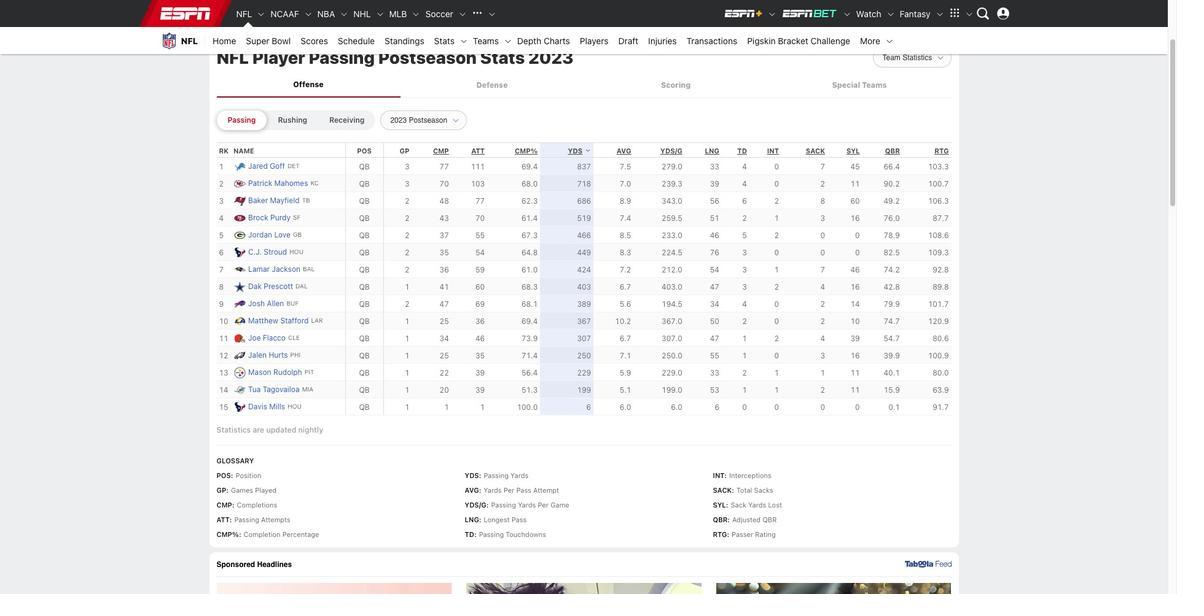 Task type: vqa. For each thing, say whether or not it's contained in the screenshot.


Task type: describe. For each thing, give the bounding box(es) containing it.
qbr for qbr : adjusted qbr
[[713, 516, 728, 524]]

109.3
[[928, 248, 949, 257]]

343.0
[[662, 196, 682, 206]]

qb for 424
[[359, 265, 370, 274]]

qb for 686
[[359, 196, 370, 206]]

depth charts link
[[512, 27, 575, 54]]

qb for 837
[[359, 162, 370, 171]]

25 for 36
[[440, 317, 449, 326]]

nhl
[[353, 8, 371, 19]]

statistics are updated nightly
[[217, 426, 323, 435]]

bracket
[[778, 35, 808, 46]]

td : passing touchdowns
[[465, 531, 546, 539]]

87.7
[[933, 214, 949, 223]]

total
[[737, 487, 752, 495]]

pit
[[305, 369, 314, 376]]

yds for yds
[[568, 147, 582, 155]]

mlb image
[[412, 10, 421, 19]]

76.0
[[884, 214, 900, 223]]

199
[[577, 386, 591, 395]]

soccer image
[[458, 10, 467, 19]]

mlb
[[389, 8, 407, 19]]

16 for 76.0
[[851, 214, 860, 223]]

played
[[255, 487, 277, 495]]

73.9
[[522, 334, 538, 343]]

avg link
[[617, 147, 631, 155]]

schedule
[[338, 35, 375, 46]]

1 vertical spatial 77
[[476, 196, 485, 206]]

nba
[[317, 8, 335, 19]]

qb for 403
[[359, 282, 370, 292]]

qb for 449
[[359, 248, 370, 257]]

yds/g for yds/g
[[660, 147, 682, 155]]

jared
[[248, 162, 268, 171]]

: for rtg
[[727, 531, 729, 539]]

fantasy image
[[935, 10, 944, 19]]

lamar jackson link
[[248, 264, 300, 275]]

1 vertical spatial 70
[[476, 214, 485, 223]]

106.3
[[928, 196, 949, 206]]

soccer
[[425, 8, 453, 19]]

phi
[[290, 352, 301, 359]]

passer
[[732, 531, 753, 539]]

patrick mahomes link
[[248, 178, 308, 189]]

47 for 307
[[710, 334, 719, 343]]

rtg for rtg : passer rating
[[713, 531, 727, 539]]

statistics
[[217, 426, 251, 435]]

0 vertical spatial 70
[[440, 179, 449, 188]]

teams inside "tab list"
[[862, 80, 887, 90]]

challenge
[[811, 35, 850, 46]]

7.5
[[620, 162, 631, 171]]

transactions link
[[682, 27, 742, 54]]

0 vertical spatial pass
[[516, 487, 531, 495]]

0 horizontal spatial 54
[[476, 248, 485, 257]]

touchdowns
[[506, 531, 546, 539]]

lamar jackson bal
[[248, 265, 315, 274]]

baker mayfield link
[[248, 195, 300, 207]]

lar
[[311, 317, 323, 324]]

1 horizontal spatial 34
[[710, 300, 719, 309]]

passing for yds : passing yards
[[484, 472, 509, 480]]

0 vertical spatial 14
[[851, 300, 860, 309]]

13
[[219, 368, 228, 378]]

sack for sack : total sacks
[[713, 487, 732, 495]]

0.1
[[888, 403, 900, 412]]

avg for avg : yards per pass attempt
[[465, 487, 479, 495]]

16 for 39.9
[[851, 351, 860, 360]]

tua tagovailoa link
[[248, 384, 300, 396]]

1 vertical spatial 8
[[219, 282, 224, 292]]

nfl inside standings page main content
[[217, 47, 249, 68]]

6 down 53
[[715, 403, 719, 412]]

6.7 for 403
[[620, 282, 631, 292]]

tab list inside standings page main content
[[217, 73, 951, 98]]

68.3
[[522, 282, 538, 292]]

1 horizontal spatial nfl link
[[231, 0, 257, 27]]

det
[[287, 162, 300, 170]]

espn more sports home page image
[[468, 4, 486, 23]]

gp for gp
[[400, 147, 409, 155]]

passing for yds/g : passing yards per game
[[491, 501, 516, 509]]

15
[[219, 403, 228, 412]]

tagovailoa
[[263, 385, 300, 395]]

fantasy link
[[895, 0, 935, 27]]

0 vertical spatial 36
[[440, 265, 449, 274]]

0 horizontal spatial teams
[[473, 35, 499, 46]]

qb for 307
[[359, 334, 370, 343]]

nfl player passing postseason stats 2023
[[217, 47, 574, 68]]

7.0
[[620, 179, 631, 188]]

qb for 519
[[359, 214, 370, 223]]

1 vertical spatial 60
[[476, 282, 485, 292]]

nhl image
[[376, 10, 384, 19]]

33 for 2
[[710, 368, 719, 378]]

: for yds
[[479, 472, 481, 480]]

80.0
[[933, 368, 949, 378]]

89.8
[[933, 282, 949, 292]]

367
[[577, 317, 591, 326]]

: for avg
[[479, 487, 481, 495]]

soccer link
[[421, 0, 458, 27]]

player
[[252, 47, 305, 68]]

cmp for cmp : completions
[[217, 501, 232, 509]]

: for yds/g
[[486, 501, 489, 509]]

25 for 35
[[440, 351, 449, 360]]

0 horizontal spatial 77
[[440, 162, 449, 171]]

td for td
[[737, 147, 747, 155]]

qb for 6
[[359, 403, 370, 412]]

qb for 229
[[359, 368, 370, 378]]

0 vertical spatial 55
[[476, 231, 485, 240]]

draft
[[618, 35, 638, 46]]

scoring link
[[584, 74, 768, 97]]

45
[[851, 162, 860, 171]]

0 vertical spatial 35
[[440, 248, 449, 257]]

59
[[476, 265, 485, 274]]

pos for pos : position
[[217, 472, 231, 480]]

: for int
[[724, 472, 727, 480]]

pigskin bracket challenge link
[[742, 27, 855, 54]]

239.3
[[662, 179, 682, 188]]

56
[[710, 196, 719, 206]]

td for td : passing touchdowns
[[465, 531, 474, 539]]

403
[[577, 282, 591, 292]]

cmp : completions
[[217, 501, 277, 509]]

syl for syl : sack yards lost
[[713, 501, 726, 509]]

: for cmp
[[232, 501, 234, 509]]

1 vertical spatial 54
[[710, 265, 719, 274]]

int : interceptions
[[713, 472, 772, 480]]

54.7
[[884, 334, 900, 343]]

jalen hurts link
[[248, 350, 288, 361]]

lng for lng : longest pass
[[465, 516, 479, 524]]

yards for yds/g : passing yards per game
[[518, 501, 536, 509]]

466
[[577, 231, 591, 240]]

ncaaf link
[[266, 0, 304, 27]]

qb for 389
[[359, 300, 370, 309]]

love
[[274, 230, 291, 240]]

2 10 from the left
[[851, 317, 860, 326]]

16 for 42.8
[[851, 282, 860, 292]]

qb for 367
[[359, 317, 370, 326]]

5.6
[[620, 300, 631, 309]]

special
[[832, 80, 860, 90]]

: for cmp%
[[239, 531, 241, 539]]

43
[[440, 214, 449, 223]]

61.4
[[522, 214, 538, 223]]

: for qbr
[[728, 516, 730, 524]]

403.0
[[662, 282, 682, 292]]

: for lng
[[479, 516, 481, 524]]

39 right 22
[[476, 368, 485, 378]]

allen
[[267, 299, 284, 309]]

passing for nfl player passing postseason stats 2023
[[309, 47, 375, 68]]

1 5 from the left
[[219, 231, 224, 240]]

att link
[[471, 147, 485, 155]]

baker mayfield tb
[[248, 196, 310, 205]]

78.9
[[884, 231, 900, 240]]

: for gp
[[226, 487, 228, 495]]

2 5 from the left
[[742, 231, 747, 240]]

1 vertical spatial per
[[538, 501, 549, 509]]

receiving
[[329, 116, 365, 125]]

qb for 718
[[359, 179, 370, 188]]

1 horizontal spatial 60
[[851, 196, 860, 206]]

39 up 56
[[710, 179, 719, 188]]

2 6.0 from the left
[[671, 403, 682, 412]]

rk
[[219, 147, 229, 155]]

goff
[[270, 162, 285, 171]]

53
[[710, 386, 719, 395]]

90.2
[[884, 179, 900, 188]]

espn bet image
[[781, 9, 838, 18]]

syl link
[[847, 147, 860, 155]]

2 horizontal spatial 46
[[851, 265, 860, 274]]

1 vertical spatial 47
[[440, 300, 449, 309]]

67.3
[[522, 231, 538, 240]]

mlb link
[[384, 0, 412, 27]]

scores link
[[296, 27, 333, 54]]

att for att : passing attempts
[[217, 516, 230, 524]]

draft link
[[613, 27, 643, 54]]

pos for pos
[[357, 147, 372, 155]]

11 for 239.3
[[851, 179, 860, 188]]

0 horizontal spatial stats
[[434, 35, 455, 46]]

c.j. stroud link
[[248, 246, 287, 258]]

1 horizontal spatial 35
[[476, 351, 485, 360]]

completion
[[244, 531, 280, 539]]

c.j. stroud hou
[[248, 248, 304, 257]]

qb for 199
[[359, 386, 370, 395]]

more espn image
[[965, 10, 973, 19]]



Task type: locate. For each thing, give the bounding box(es) containing it.
cmp% down att : passing attempts
[[217, 531, 239, 539]]

1 vertical spatial td
[[465, 531, 474, 539]]

advertisement element
[[360, 0, 808, 28]]

70 down 103
[[476, 214, 485, 223]]

mills
[[269, 403, 285, 412]]

6 qb from the top
[[359, 248, 370, 257]]

qb
[[359, 162, 370, 171], [359, 179, 370, 188], [359, 196, 370, 206], [359, 214, 370, 223], [359, 231, 370, 240], [359, 248, 370, 257], [359, 265, 370, 274], [359, 282, 370, 292], [359, 300, 370, 309], [359, 317, 370, 326], [359, 334, 370, 343], [359, 351, 370, 360], [359, 368, 370, 378], [359, 386, 370, 395], [359, 403, 370, 412]]

standings link
[[380, 27, 429, 54]]

0 vertical spatial stats
[[434, 35, 455, 46]]

: up lng : longest pass
[[486, 501, 489, 509]]

avg down yds : passing yards
[[465, 487, 479, 495]]

1 vertical spatial 14
[[219, 386, 228, 395]]

brock
[[248, 213, 268, 223]]

54 up 59
[[476, 248, 485, 257]]

yards down yds : passing yards
[[484, 487, 502, 495]]

0 horizontal spatial rtg
[[713, 531, 727, 539]]

0 vertical spatial 47
[[710, 282, 719, 292]]

passing
[[309, 47, 375, 68], [228, 116, 256, 125], [484, 472, 509, 480], [491, 501, 516, 509], [234, 516, 259, 524], [479, 531, 504, 539]]

transactions
[[687, 35, 737, 46]]

0 horizontal spatial int
[[713, 472, 724, 480]]

5
[[219, 231, 224, 240], [742, 231, 747, 240]]

51.3
[[522, 386, 538, 395]]

1 horizontal spatial 70
[[476, 214, 485, 223]]

cmp% : completion percentage
[[217, 531, 319, 539]]

39 right 20
[[476, 386, 485, 395]]

0 horizontal spatial yds/g
[[465, 501, 486, 509]]

sack for sack
[[806, 147, 825, 155]]

1 horizontal spatial per
[[538, 501, 549, 509]]

gp left cmp link on the top left
[[400, 147, 409, 155]]

1 horizontal spatial qbr
[[763, 516, 777, 524]]

33 down lng link
[[710, 162, 719, 171]]

avg for avg
[[617, 147, 631, 155]]

0 vertical spatial per
[[504, 487, 514, 495]]

1 horizontal spatial 10
[[851, 317, 860, 326]]

76
[[710, 248, 719, 257]]

syl for syl
[[847, 147, 860, 155]]

47 for 403
[[710, 282, 719, 292]]

54 down 76
[[710, 265, 719, 274]]

11 for 199.0
[[851, 386, 860, 395]]

0 horizontal spatial 60
[[476, 282, 485, 292]]

teams link
[[468, 27, 504, 54]]

40.1
[[884, 368, 900, 378]]

hou down gb
[[289, 248, 304, 256]]

307.0
[[662, 334, 682, 343]]

2 qb from the top
[[359, 179, 370, 188]]

int link
[[767, 147, 779, 155]]

15 qb from the top
[[359, 403, 370, 412]]

yds up '837'
[[568, 147, 582, 155]]

ncaaf image
[[304, 10, 313, 19]]

teams image
[[504, 37, 512, 46]]

0 vertical spatial cmp%
[[515, 147, 538, 155]]

0 horizontal spatial 35
[[440, 248, 449, 257]]

35 down 37
[[440, 248, 449, 257]]

more sports image
[[488, 10, 496, 19]]

1
[[219, 162, 224, 171], [774, 214, 779, 223], [774, 265, 779, 274], [405, 282, 409, 292], [405, 317, 409, 326], [405, 334, 409, 343], [742, 334, 747, 343], [405, 351, 409, 360], [742, 351, 747, 360], [405, 368, 409, 378], [774, 368, 779, 378], [820, 368, 825, 378], [405, 386, 409, 395], [742, 386, 747, 395], [774, 386, 779, 395], [405, 403, 409, 412], [444, 403, 449, 412], [480, 403, 485, 412]]

1 vertical spatial yds
[[465, 472, 479, 480]]

dak
[[248, 282, 262, 291]]

1 10 from the left
[[219, 317, 228, 326]]

11 left 15.9
[[851, 386, 860, 395]]

2 16 from the top
[[851, 282, 860, 292]]

1 horizontal spatial 36
[[476, 317, 485, 326]]

0 horizontal spatial pos
[[217, 472, 231, 480]]

0 horizontal spatial 14
[[219, 386, 228, 395]]

0 horizontal spatial 70
[[440, 179, 449, 188]]

rtg
[[935, 147, 949, 155], [713, 531, 727, 539]]

0 vertical spatial 54
[[476, 248, 485, 257]]

passing for td : passing touchdowns
[[479, 531, 504, 539]]

82.5
[[884, 248, 900, 257]]

: down att : passing attempts
[[239, 531, 241, 539]]

2 69.4 from the top
[[522, 317, 538, 326]]

1 horizontal spatial int
[[767, 147, 779, 155]]

11 for 229.0
[[851, 368, 860, 378]]

tab list containing offense
[[217, 73, 951, 98]]

4 qb from the top
[[359, 214, 370, 223]]

1 horizontal spatial yds
[[568, 147, 582, 155]]

1 6.7 from the top
[[620, 282, 631, 292]]

6 right 56
[[742, 196, 747, 206]]

16 left 76.0
[[851, 214, 860, 223]]

1 horizontal spatial att
[[471, 147, 485, 155]]

1 vertical spatial stats
[[480, 47, 525, 68]]

sack up sack
[[713, 487, 732, 495]]

lng left the td "link" on the top right of page
[[705, 147, 719, 155]]

0 horizontal spatial 34
[[440, 334, 449, 343]]

5 qb from the top
[[359, 231, 370, 240]]

34 up 50
[[710, 300, 719, 309]]

td link
[[737, 147, 747, 155]]

longest
[[484, 516, 510, 524]]

6.0 down 5.1
[[620, 403, 631, 412]]

1 qb from the top
[[359, 162, 370, 171]]

sf
[[293, 214, 301, 221]]

2 33 from the top
[[710, 368, 719, 378]]

passing up name on the left top
[[228, 116, 256, 125]]

229.0
[[662, 368, 682, 378]]

qbr up rating
[[763, 516, 777, 524]]

2 vertical spatial nfl
[[217, 47, 249, 68]]

receiving link
[[318, 111, 376, 130]]

2 horizontal spatial qbr
[[885, 147, 900, 155]]

0 vertical spatial yds
[[568, 147, 582, 155]]

64.8
[[522, 248, 538, 257]]

per down attempt
[[538, 501, 549, 509]]

avg up 7.5
[[617, 147, 631, 155]]

0 horizontal spatial gp
[[217, 487, 226, 495]]

6.7 down '7.2'
[[620, 282, 631, 292]]

qbr for qbr
[[885, 147, 900, 155]]

60 down 45
[[851, 196, 860, 206]]

pass up yds/g : passing yards per game
[[516, 487, 531, 495]]

33 for 4
[[710, 162, 719, 171]]

1 horizontal spatial 55
[[710, 351, 719, 360]]

10 left 74.7
[[851, 317, 860, 326]]

1 horizontal spatial 54
[[710, 265, 719, 274]]

55 up 53
[[710, 351, 719, 360]]

0 horizontal spatial 46
[[476, 334, 485, 343]]

0 horizontal spatial qbr
[[713, 516, 728, 524]]

more image
[[885, 37, 894, 46]]

espn plus image
[[768, 10, 776, 19]]

yards up avg : yards per pass attempt
[[511, 472, 529, 480]]

1 vertical spatial nfl
[[181, 35, 198, 46]]

gp left games
[[217, 487, 226, 495]]

players link
[[575, 27, 613, 54]]

: down games
[[232, 501, 234, 509]]

11 up 12
[[219, 334, 228, 343]]

0 horizontal spatial yds
[[465, 472, 479, 480]]

passing up avg : yards per pass attempt
[[484, 472, 509, 480]]

yds/g up lng : longest pass
[[465, 501, 486, 509]]

: for att
[[230, 516, 232, 524]]

6 left the 'c.j.'
[[219, 248, 224, 257]]

1 vertical spatial pass
[[512, 516, 527, 524]]

td down lng : longest pass
[[465, 531, 474, 539]]

1 25 from the top
[[440, 317, 449, 326]]

yards down sacks
[[748, 501, 766, 509]]

pos down glossary
[[217, 472, 231, 480]]

8
[[820, 196, 825, 206], [219, 282, 224, 292]]

1 horizontal spatial pos
[[357, 147, 372, 155]]

more espn image
[[945, 4, 964, 23]]

mia
[[302, 386, 313, 393]]

69.4 up 73.9
[[522, 317, 538, 326]]

depth charts
[[517, 35, 570, 46]]

watch
[[856, 8, 881, 19]]

2 vertical spatial 46
[[476, 334, 485, 343]]

11 qb from the top
[[359, 334, 370, 343]]

100.0
[[517, 403, 538, 412]]

yds/g up 279.0
[[660, 147, 682, 155]]

9 qb from the top
[[359, 300, 370, 309]]

lamar
[[248, 265, 270, 274]]

36 down 69
[[476, 317, 485, 326]]

updated
[[266, 426, 296, 435]]

0 vertical spatial 69.4
[[522, 162, 538, 171]]

1 horizontal spatial cmp
[[433, 147, 449, 155]]

watch image
[[886, 10, 895, 19]]

: left sack
[[726, 501, 728, 509]]

stats image
[[459, 37, 468, 46]]

1 horizontal spatial td
[[737, 147, 747, 155]]

0 vertical spatial 8
[[820, 196, 825, 206]]

1 horizontal spatial cmp%
[[515, 147, 538, 155]]

10 down 9
[[219, 317, 228, 326]]

9
[[219, 300, 224, 309]]

cmp left att link
[[433, 147, 449, 155]]

0 horizontal spatial cmp%
[[217, 531, 239, 539]]

47 down 50
[[710, 334, 719, 343]]

standings page main content
[[194, 37, 959, 595]]

gp for gp : games played
[[217, 487, 226, 495]]

36 up 41
[[440, 265, 449, 274]]

0 vertical spatial 77
[[440, 162, 449, 171]]

69.4 down cmp% link on the left of the page
[[522, 162, 538, 171]]

0 horizontal spatial att
[[217, 516, 230, 524]]

6.0 down 199.0 on the bottom
[[671, 403, 682, 412]]

sack : total sacks
[[713, 487, 773, 495]]

14 qb from the top
[[359, 386, 370, 395]]

: for pos
[[231, 472, 233, 480]]

qbr up 66.4
[[885, 147, 900, 155]]

passing down the cmp : completions
[[234, 516, 259, 524]]

1 horizontal spatial yds/g
[[660, 147, 682, 155]]

int right the td "link" on the top right of page
[[767, 147, 779, 155]]

111
[[471, 162, 485, 171]]

cmp% up 68.0
[[515, 147, 538, 155]]

avg
[[617, 147, 631, 155], [465, 487, 479, 495]]

8.5
[[620, 231, 631, 240]]

0 horizontal spatial 55
[[476, 231, 485, 240]]

rtg up 103.3
[[935, 147, 949, 155]]

rtg left passer
[[713, 531, 727, 539]]

69.4 for 111
[[522, 162, 538, 171]]

headlines
[[257, 561, 292, 569]]

1 vertical spatial syl
[[713, 501, 726, 509]]

profile management image
[[997, 7, 1009, 20]]

0 horizontal spatial per
[[504, 487, 514, 495]]

1 horizontal spatial syl
[[847, 147, 860, 155]]

nba image
[[340, 10, 348, 19]]

1 vertical spatial int
[[713, 472, 724, 480]]

68.0
[[522, 179, 538, 188]]

nfl down home at the top left
[[217, 47, 249, 68]]

11 left 40.1
[[851, 368, 860, 378]]

cmp link
[[433, 147, 449, 155]]

cmp down games
[[217, 501, 232, 509]]

passing up longest
[[491, 501, 516, 509]]

att up 111
[[471, 147, 485, 155]]

8 down sack link
[[820, 196, 825, 206]]

schedule link
[[333, 27, 380, 54]]

glossary
[[217, 457, 254, 465]]

7 for 61.0
[[820, 265, 825, 274]]

syl up 45
[[847, 147, 860, 155]]

yards for yds : passing yards
[[511, 472, 529, 480]]

77 down 103
[[476, 196, 485, 206]]

12 qb from the top
[[359, 351, 370, 360]]

1 horizontal spatial 46
[[710, 231, 719, 240]]

cmp% for cmp%
[[515, 147, 538, 155]]

: for sack
[[732, 487, 734, 495]]

espn bet image
[[843, 10, 851, 19]]

837
[[577, 162, 591, 171]]

3 16 from the top
[[851, 351, 860, 360]]

7 for 69.4
[[820, 162, 825, 171]]

14 down 13
[[219, 386, 228, 395]]

rtg for rtg
[[935, 147, 949, 155]]

1 horizontal spatial 8
[[820, 196, 825, 206]]

69.4 for 36
[[522, 317, 538, 326]]

yds up avg : yards per pass attempt
[[465, 472, 479, 480]]

lng for lng
[[705, 147, 719, 155]]

ncaaf
[[271, 8, 299, 19]]

1 horizontal spatial teams
[[862, 80, 887, 90]]

0 vertical spatial 33
[[710, 162, 719, 171]]

1 vertical spatial 16
[[851, 282, 860, 292]]

25 down 41
[[440, 317, 449, 326]]

c.j.
[[248, 248, 262, 257]]

1 vertical spatial rtg
[[713, 531, 727, 539]]

: left passer
[[727, 531, 729, 539]]

att for att
[[471, 147, 485, 155]]

: up avg : yards per pass attempt
[[479, 472, 481, 480]]

home
[[213, 35, 236, 46]]

qbr left adjusted
[[713, 516, 728, 524]]

0 vertical spatial 16
[[851, 214, 860, 223]]

global navigation element
[[154, 0, 1014, 27]]

108.6
[[928, 231, 949, 240]]

62.3
[[522, 196, 538, 206]]

1 horizontal spatial 6.0
[[671, 403, 682, 412]]

: for syl
[[726, 501, 728, 509]]

0 horizontal spatial nfl link
[[154, 27, 205, 54]]

25 up 22
[[440, 351, 449, 360]]

0 vertical spatial 34
[[710, 300, 719, 309]]

259.5
[[662, 214, 682, 223]]

16 left the 39.9
[[851, 351, 860, 360]]

1 16 from the top
[[851, 214, 860, 223]]

0 horizontal spatial 10
[[219, 317, 228, 326]]

0 vertical spatial lng
[[705, 147, 719, 155]]

teams right stats image
[[473, 35, 499, 46]]

standings
[[385, 35, 424, 46]]

7.1
[[620, 351, 631, 360]]

yards down avg : yards per pass attempt
[[518, 501, 536, 509]]

home link
[[208, 27, 241, 54]]

0 horizontal spatial 36
[[440, 265, 449, 274]]

424
[[577, 265, 591, 274]]

1 vertical spatial teams
[[862, 80, 887, 90]]

cmp% for cmp% : completion percentage
[[217, 531, 239, 539]]

td right lng link
[[737, 147, 747, 155]]

1 vertical spatial gp
[[217, 487, 226, 495]]

avg : yards per pass attempt
[[465, 487, 559, 495]]

47 down 41
[[440, 300, 449, 309]]

nfl link up the super
[[231, 0, 257, 27]]

54
[[476, 248, 485, 257], [710, 265, 719, 274]]

matthew stafford link
[[248, 315, 309, 327]]

yds/g for yds/g : passing yards per game
[[465, 501, 486, 509]]

1 69.4 from the top
[[522, 162, 538, 171]]

1 vertical spatial 6.7
[[620, 334, 631, 343]]

nfl inside global navigation element
[[236, 8, 252, 19]]

1 vertical spatial avg
[[465, 487, 479, 495]]

0 horizontal spatial avg
[[465, 487, 479, 495]]

teams
[[473, 35, 499, 46], [862, 80, 887, 90]]

2 25 from the top
[[440, 351, 449, 360]]

13 qb from the top
[[359, 368, 370, 378]]

1 horizontal spatial avg
[[617, 147, 631, 155]]

0 vertical spatial hou
[[289, 248, 304, 256]]

1 vertical spatial 55
[[710, 351, 719, 360]]

pos down the receiving link
[[357, 147, 372, 155]]

12
[[219, 351, 228, 360]]

watch link
[[851, 0, 886, 27]]

389
[[577, 300, 591, 309]]

1 vertical spatial 25
[[440, 351, 449, 360]]

16 left 42.8
[[851, 282, 860, 292]]

passing for att : passing attempts
[[234, 516, 259, 524]]

yards for syl : sack yards lost
[[748, 501, 766, 509]]

46 up 76
[[710, 231, 719, 240]]

0 horizontal spatial syl
[[713, 501, 726, 509]]

hou inside davis mills hou
[[288, 403, 302, 411]]

syl left sack
[[713, 501, 726, 509]]

stats down teams image
[[480, 47, 525, 68]]

1 vertical spatial sack
[[713, 487, 732, 495]]

qbr : adjusted qbr
[[713, 516, 777, 524]]

int for int
[[767, 147, 779, 155]]

: up sack : total sacks
[[724, 472, 727, 480]]

39 left 54.7
[[851, 334, 860, 343]]

0 vertical spatial sack
[[806, 147, 825, 155]]

74.7
[[884, 317, 900, 326]]

55 up 59
[[476, 231, 485, 240]]

injuries link
[[643, 27, 682, 54]]

0 horizontal spatial td
[[465, 531, 474, 539]]

matthew
[[248, 317, 278, 326]]

yds/g link
[[660, 147, 682, 155]]

qb for 250
[[359, 351, 370, 360]]

cmp for cmp
[[433, 147, 449, 155]]

6.7 for 307
[[620, 334, 631, 343]]

0 vertical spatial 60
[[851, 196, 860, 206]]

0 vertical spatial syl
[[847, 147, 860, 155]]

71.4
[[522, 351, 538, 360]]

: left longest
[[479, 516, 481, 524]]

2 6.7 from the top
[[620, 334, 631, 343]]

nfl link
[[231, 0, 257, 27], [154, 27, 205, 54]]

1 horizontal spatial lng
[[705, 147, 719, 155]]

nfl image
[[257, 10, 266, 19]]

: left games
[[226, 487, 228, 495]]

hou for mills
[[288, 403, 302, 411]]

bowl
[[272, 35, 291, 46]]

11 down 45
[[851, 179, 860, 188]]

tab list
[[217, 73, 951, 98]]

5.9
[[620, 368, 631, 378]]

6 down 199
[[586, 403, 591, 412]]

0 vertical spatial avg
[[617, 147, 631, 155]]

sack left syl link
[[806, 147, 825, 155]]

: down glossary
[[231, 472, 233, 480]]

qb for 466
[[359, 231, 370, 240]]

scoring
[[661, 80, 691, 90]]

1 6.0 from the left
[[620, 403, 631, 412]]

nfl left 'nfl' image
[[236, 8, 252, 19]]

3 qb from the top
[[359, 196, 370, 206]]

:
[[231, 472, 233, 480], [479, 472, 481, 480], [724, 472, 727, 480], [226, 487, 228, 495], [479, 487, 481, 495], [732, 487, 734, 495], [232, 501, 234, 509], [486, 501, 489, 509], [726, 501, 728, 509], [230, 516, 232, 524], [479, 516, 481, 524], [728, 516, 730, 524], [239, 531, 241, 539], [474, 531, 476, 539], [727, 531, 729, 539]]

: left total
[[732, 487, 734, 495]]

teams right special
[[862, 80, 887, 90]]

hou right the mills
[[288, 403, 302, 411]]

10 qb from the top
[[359, 317, 370, 326]]

5.1
[[620, 386, 631, 395]]

int
[[767, 147, 779, 155], [713, 472, 724, 480]]

1 33 from the top
[[710, 162, 719, 171]]

35 left '71.4'
[[476, 351, 485, 360]]

0 vertical spatial gp
[[400, 147, 409, 155]]

hou inside c.j. stroud hou
[[289, 248, 304, 256]]

lng
[[705, 147, 719, 155], [465, 516, 479, 524]]

1 horizontal spatial 77
[[476, 196, 485, 206]]

stats inside standings page main content
[[480, 47, 525, 68]]

int for int : interceptions
[[713, 472, 724, 480]]

8 qb from the top
[[359, 282, 370, 292]]

attempts
[[261, 516, 290, 524]]

37
[[440, 231, 449, 240]]

0 vertical spatial teams
[[473, 35, 499, 46]]

1 vertical spatial 36
[[476, 317, 485, 326]]

: left adjusted
[[728, 516, 730, 524]]

are
[[253, 426, 264, 435]]

46 down 69
[[476, 334, 485, 343]]

stafford
[[280, 317, 309, 326]]

1 vertical spatial 33
[[710, 368, 719, 378]]

special teams link
[[768, 74, 951, 97]]

7 qb from the top
[[359, 265, 370, 274]]

special teams
[[832, 80, 887, 90]]

hou for stroud
[[289, 248, 304, 256]]

more link
[[855, 27, 885, 54]]

34 up 22
[[440, 334, 449, 343]]

yds for yds : passing yards
[[465, 472, 479, 480]]

: for td
[[474, 531, 476, 539]]

212.0
[[662, 265, 682, 274]]

espn+ image
[[724, 9, 763, 18]]



